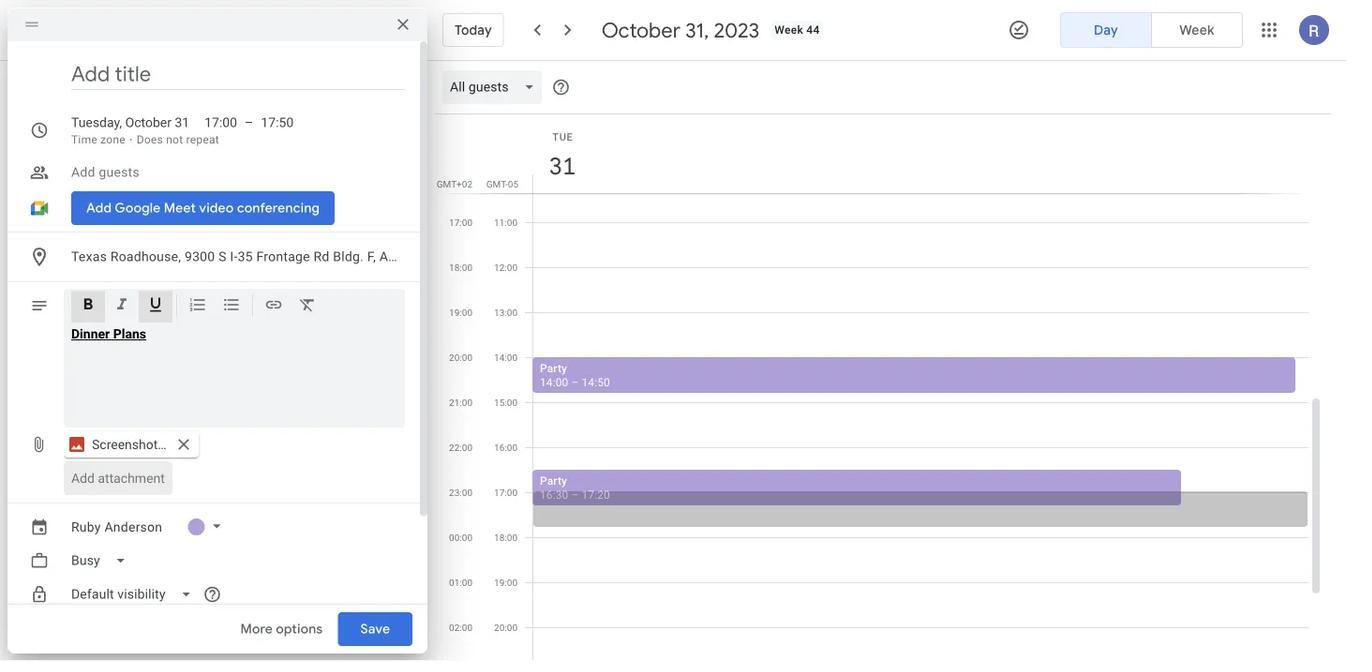 Task type: vqa. For each thing, say whether or not it's contained in the screenshot.
October 31, 2023
yes



Task type: describe. For each thing, give the bounding box(es) containing it.
14:50
[[582, 376, 610, 389]]

Week radio
[[1152, 12, 1243, 48]]

week for week 44
[[775, 23, 804, 37]]

14:00 inside party 14:00 – 14:50
[[540, 376, 569, 389]]

party 14:00 – 14:50
[[540, 361, 610, 389]]

dinner
[[71, 326, 110, 342]]

– for party 14:00 – 14:50
[[571, 376, 579, 389]]

1 vertical spatial 20:00
[[494, 622, 518, 633]]

78748,
[[444, 249, 485, 264]]

formatting options toolbar
[[64, 289, 405, 329]]

s
[[219, 249, 227, 264]]

13:00
[[494, 307, 518, 318]]

15:00
[[494, 397, 518, 408]]

2 horizontal spatial 17:00
[[494, 487, 518, 498]]

add attachment
[[71, 471, 165, 486]]

gmt-
[[486, 178, 508, 189]]

0 horizontal spatial 14:00
[[494, 352, 518, 363]]

add guests
[[71, 165, 140, 180]]

tue 31
[[548, 131, 575, 181]]

underline image
[[146, 295, 165, 317]]

f,
[[367, 249, 376, 264]]

17:20
[[582, 488, 610, 501]]

zone
[[100, 133, 126, 146]]

austin,
[[380, 249, 421, 264]]

tuesday,
[[71, 115, 122, 130]]

0 vertical spatial 31
[[175, 115, 190, 130]]

not
[[166, 133, 183, 146]]

1 vertical spatial 19:00
[[494, 577, 518, 588]]

– for party 16:30 – 17:20
[[571, 488, 579, 501]]

does not repeat
[[137, 133, 219, 146]]

texas roadhouse, 9300 s i-35 frontage rd bldg. f, austin, tx 78748, usa button
[[64, 240, 514, 274]]

1 vertical spatial 17:00
[[449, 217, 473, 228]]

9300
[[185, 249, 215, 264]]

texas roadhouse, 9300 s i-35 frontage rd bldg. f, austin, tx 78748, usa
[[71, 249, 514, 264]]

17:00 – 17:50
[[205, 115, 294, 130]]

tue
[[552, 131, 574, 143]]

to element
[[245, 113, 254, 132]]

bold image
[[79, 295, 98, 317]]

31 column header
[[533, 114, 1309, 193]]

0 horizontal spatial 18:00
[[449, 262, 473, 273]]

add for add attachment
[[71, 471, 95, 486]]

attachment
[[98, 471, 165, 486]]

plans
[[113, 326, 146, 342]]

44
[[807, 23, 820, 37]]

tx
[[424, 249, 441, 264]]

Description text field
[[71, 326, 398, 420]]

0 vertical spatial october
[[602, 17, 681, 43]]

1 horizontal spatial 18:00
[[494, 532, 518, 543]]

0 horizontal spatial 20:00
[[449, 352, 473, 363]]

Day radio
[[1061, 12, 1152, 48]]

05
[[508, 178, 519, 189]]

12:00
[[494, 262, 518, 273]]

add for add guests
[[71, 165, 95, 180]]

does
[[137, 133, 163, 146]]

party 16:30 – 17:20
[[540, 474, 610, 501]]

roadhouse,
[[110, 249, 181, 264]]



Task type: locate. For each thing, give the bounding box(es) containing it.
1 vertical spatial add
[[71, 471, 95, 486]]

tuesday, october 31 element
[[541, 144, 584, 188]]

– inside party 16:30 – 17:20
[[571, 488, 579, 501]]

–
[[245, 115, 254, 130], [571, 376, 579, 389], [571, 488, 579, 501]]

17:50
[[261, 115, 294, 130]]

ruby anderson
[[71, 519, 163, 535]]

time
[[71, 133, 97, 146]]

1 add from the top
[[71, 165, 95, 180]]

1 vertical spatial 14:00
[[540, 376, 569, 389]]

31 up does not repeat
[[175, 115, 190, 130]]

repeat
[[186, 133, 219, 146]]

1 vertical spatial october
[[125, 115, 172, 130]]

20:00 right 02:00
[[494, 622, 518, 633]]

week 44
[[775, 23, 820, 37]]

31 down tue
[[548, 151, 575, 181]]

31 inside 31 column header
[[548, 151, 575, 181]]

numbered list image
[[188, 295, 207, 317]]

gmt-05
[[486, 178, 519, 189]]

2 vertical spatial –
[[571, 488, 579, 501]]

party for party 16:30 – 17:20
[[540, 474, 567, 487]]

31
[[175, 115, 190, 130], [548, 151, 575, 181]]

add inside button
[[71, 471, 95, 486]]

17:00 down 16:00
[[494, 487, 518, 498]]

None field
[[443, 70, 550, 104], [64, 544, 141, 578], [64, 578, 207, 611], [443, 70, 550, 104], [64, 544, 141, 578], [64, 578, 207, 611]]

insert link image
[[264, 295, 283, 317]]

0 vertical spatial 17:00
[[205, 115, 237, 130]]

02:00
[[449, 622, 473, 633]]

add inside 'dropdown button'
[[71, 165, 95, 180]]

21:00
[[449, 397, 473, 408]]

1 horizontal spatial 20:00
[[494, 622, 518, 633]]

31 grid
[[435, 114, 1324, 661]]

17:00
[[205, 115, 237, 130], [449, 217, 473, 228], [494, 487, 518, 498]]

18:00
[[449, 262, 473, 273], [494, 532, 518, 543]]

party for party 14:00 – 14:50
[[540, 361, 567, 375]]

option group
[[1061, 12, 1243, 48]]

18:00 right "00:00"
[[494, 532, 518, 543]]

0 vertical spatial –
[[245, 115, 254, 130]]

october up does
[[125, 115, 172, 130]]

17:00 up repeat at the top of page
[[205, 115, 237, 130]]

31,
[[686, 17, 709, 43]]

frontage
[[256, 249, 310, 264]]

party inside party 14:00 – 14:50
[[540, 361, 567, 375]]

gmt+02
[[437, 178, 473, 189]]

– inside party 14:00 – 14:50
[[571, 376, 579, 389]]

usa
[[489, 249, 514, 264]]

0 horizontal spatial october
[[125, 115, 172, 130]]

dinner plans
[[71, 326, 146, 342]]

party
[[540, 361, 567, 375], [540, 474, 567, 487]]

october left 31,
[[602, 17, 681, 43]]

14:00 left 14:50
[[540, 376, 569, 389]]

0 horizontal spatial 19:00
[[449, 307, 473, 318]]

23:00
[[449, 487, 473, 498]]

october 31, 2023
[[602, 17, 760, 43]]

1 horizontal spatial 17:00
[[449, 217, 473, 228]]

remove formatting image
[[298, 295, 317, 317]]

ruby
[[71, 519, 101, 535]]

19:00 left 13:00
[[449, 307, 473, 318]]

2 vertical spatial 17:00
[[494, 487, 518, 498]]

bulleted list image
[[222, 295, 241, 317]]

1 horizontal spatial week
[[1180, 22, 1215, 38]]

today
[[455, 22, 492, 38]]

texas
[[71, 249, 107, 264]]

19:00 right the 01:00 at the left of the page
[[494, 577, 518, 588]]

19:00
[[449, 307, 473, 318], [494, 577, 518, 588]]

22:00
[[449, 442, 473, 453]]

add attachment button
[[64, 461, 172, 495]]

anderson
[[105, 519, 163, 535]]

01:00
[[449, 577, 473, 588]]

14:00
[[494, 352, 518, 363], [540, 376, 569, 389]]

1 party from the top
[[540, 361, 567, 375]]

16:00
[[494, 442, 518, 453]]

0 horizontal spatial 17:00
[[205, 115, 237, 130]]

14:00 down 13:00
[[494, 352, 518, 363]]

day
[[1094, 22, 1119, 38]]

today button
[[443, 8, 504, 53]]

0 vertical spatial 19:00
[[449, 307, 473, 318]]

time zone
[[71, 133, 126, 146]]

add down time
[[71, 165, 95, 180]]

add left the attachment
[[71, 471, 95, 486]]

1 vertical spatial party
[[540, 474, 567, 487]]

i-
[[230, 249, 238, 264]]

week right day option
[[1180, 22, 1215, 38]]

0 vertical spatial 18:00
[[449, 262, 473, 273]]

0 vertical spatial party
[[540, 361, 567, 375]]

0 vertical spatial 14:00
[[494, 352, 518, 363]]

20:00
[[449, 352, 473, 363], [494, 622, 518, 633]]

1 horizontal spatial 14:00
[[540, 376, 569, 389]]

option group containing day
[[1061, 12, 1243, 48]]

italic image
[[113, 295, 131, 317]]

– left 17:20
[[571, 488, 579, 501]]

2 party from the top
[[540, 474, 567, 487]]

add
[[71, 165, 95, 180], [71, 471, 95, 486]]

add guests button
[[64, 156, 405, 189]]

rd
[[314, 249, 330, 264]]

20:00 up 21:00
[[449, 352, 473, 363]]

0 horizontal spatial week
[[775, 23, 804, 37]]

1 vertical spatial 18:00
[[494, 532, 518, 543]]

0 horizontal spatial 31
[[175, 115, 190, 130]]

– left 17:50
[[245, 115, 254, 130]]

00:00
[[449, 532, 473, 543]]

1 horizontal spatial october
[[602, 17, 681, 43]]

0 vertical spatial add
[[71, 165, 95, 180]]

week inside radio
[[1180, 22, 1215, 38]]

1 horizontal spatial 31
[[548, 151, 575, 181]]

week for week
[[1180, 22, 1215, 38]]

2 add from the top
[[71, 471, 95, 486]]

18:00 right tx
[[449, 262, 473, 273]]

tuesday, october 31
[[71, 115, 190, 130]]

october
[[602, 17, 681, 43], [125, 115, 172, 130]]

Add title text field
[[71, 60, 405, 88]]

35
[[238, 249, 253, 264]]

2023
[[714, 17, 760, 43]]

0 vertical spatial 20:00
[[449, 352, 473, 363]]

17:00 up the 78748,
[[449, 217, 473, 228]]

week left 44
[[775, 23, 804, 37]]

1 vertical spatial –
[[571, 376, 579, 389]]

11:00
[[494, 217, 518, 228]]

1 vertical spatial 31
[[548, 151, 575, 181]]

1 horizontal spatial 19:00
[[494, 577, 518, 588]]

bldg.
[[333, 249, 364, 264]]

16:30
[[540, 488, 569, 501]]

guests
[[99, 165, 140, 180]]

week
[[1180, 22, 1215, 38], [775, 23, 804, 37]]

party inside party 16:30 – 17:20
[[540, 474, 567, 487]]

– left 14:50
[[571, 376, 579, 389]]



